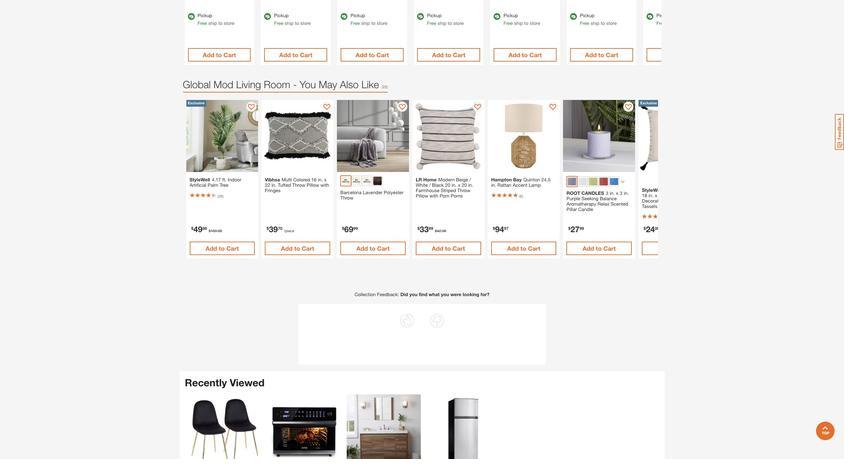 Task type: describe. For each thing, give the bounding box(es) containing it.
lavender image
[[342, 177, 350, 185]]

balance
[[600, 196, 617, 202]]

0 horizontal spatial /
[[429, 182, 431, 188]]

farmhouse
[[416, 188, 439, 193]]

colored
[[293, 177, 310, 183]]

modern beige / white / black 20 in. x 20 in. farmhouse striped throw pillow with pom poms
[[416, 177, 473, 199]]

add to cart button inside 1 / 22 'group'
[[190, 242, 255, 255]]

add to cart for "add to cart" button in the 6 / 20 group
[[585, 51, 618, 59]]

candles
[[582, 191, 604, 196]]

cart inside 1 / 20 group
[[224, 51, 236, 59]]

add to cart button inside 6 / 20 group
[[570, 48, 633, 62]]

bay
[[513, 177, 522, 183]]

to inside $ 69 99 add to cart
[[370, 245, 375, 252]]

global mod living room - you may also like ( 22 )
[[183, 79, 388, 90]]

with inside modern beige / white / black 20 in. x 20 in. farmhouse striped throw pillow with pom poms
[[430, 193, 438, 199]]

pickup free ship to store for 6 / 20 group
[[580, 13, 617, 26]]

cart inside $ 27 99 add to cart
[[603, 245, 616, 252]]

cart inside 7 / 20 group
[[682, 51, 695, 59]]

4.17 ft. indoor artificial palm tree
[[190, 177, 241, 188]]

to inside $ 24 00 add to cart
[[671, 245, 677, 252]]

tree
[[220, 182, 228, 188]]

add inside 3 / 20 group
[[356, 51, 367, 59]]

( for 94
[[519, 194, 520, 198]]

$ for 49
[[191, 226, 193, 231]]

5 / 22 group
[[488, 100, 560, 259]]

looking
[[463, 292, 479, 298]]

add inside 2 / 20 group
[[279, 51, 291, 59]]

99 for 69
[[353, 226, 358, 231]]

1 / 20 group
[[183, 0, 256, 65]]

tassels
[[642, 204, 657, 209]]

6 / 20 group
[[565, 0, 638, 65]]

you
[[300, 79, 316, 90]]

feedback:
[[377, 292, 399, 298]]

. for 49
[[217, 229, 218, 233]]

add inside $ 27 99 add to cart
[[583, 245, 594, 252]]

$ 27 99 add to cart
[[568, 225, 616, 252]]

free for available for pickup image within the 4 / 20 group
[[427, 20, 436, 26]]

free for available for pickup icon within 1 / 20 group
[[198, 20, 207, 26]]

available for pickup image for 1 / 20 group
[[188, 13, 195, 20]]

viewed
[[230, 377, 265, 389]]

ship for 5 / 20 group
[[514, 20, 523, 26]]

add to cart for "add to cart" button inside the 7 / 20 group
[[662, 51, 695, 59]]

( inside global mod living room - you may also like ( 22 )
[[382, 85, 383, 89]]

4 / 20 group
[[412, 0, 485, 65]]

22 inside global mod living room - you may also like ( 22 )
[[383, 85, 387, 89]]

add to cart button inside 1 / 20 group
[[188, 48, 251, 62]]

may
[[319, 79, 337, 90]]

cart inside 1 / 22 'group'
[[226, 245, 239, 252]]

pebble black velvet and gold metal dining chair (set of 2) image
[[188, 395, 262, 460]]

store for "add to cart" button in the 1 / 20 group
[[224, 20, 234, 26]]

. for 33
[[441, 229, 442, 233]]

add to cart button inside '7 / 22' group
[[642, 242, 707, 255]]

in. right 16
[[318, 177, 323, 183]]

cart inside 4 / 22 group
[[453, 245, 465, 252]]

in. down blue image
[[610, 191, 615, 196]]

88
[[202, 226, 207, 231]]

-
[[293, 79, 297, 90]]

modern beige / white / black 20 in. x 20 in. farmhouse striped throw pillow with pom poms image
[[412, 100, 484, 172]]

throw inside modern beige / white / black 20 in. x 20 in. farmhouse striped throw pillow with pom poms
[[457, 188, 470, 193]]

free for available for pickup icon in the 2 / 20 group
[[274, 20, 283, 26]]

16
[[311, 177, 317, 183]]

00 inside $ 24 00 add to cart
[[655, 226, 659, 231]]

$ 39 70 /piece
[[267, 225, 294, 234]]

1 18 from the left
[[642, 193, 647, 198]]

barcelona
[[340, 190, 362, 195]]

add to cart button inside 2 / 22 'group'
[[265, 242, 330, 255]]

28
[[218, 194, 223, 198]]

root
[[567, 191, 580, 196]]

lamp
[[529, 182, 541, 188]]

accent
[[513, 182, 527, 188]]

add inside 2 / 22 'group'
[[281, 245, 293, 252]]

) for 94
[[522, 194, 523, 198]]

recently
[[185, 377, 227, 389]]

x inside multi colored 16 in. x 22 in. tufted throw pillow with fringes
[[324, 177, 327, 183]]

) inside global mod living room - you may also like ( 22 )
[[387, 85, 388, 89]]

add inside 4 / 22 group
[[432, 245, 443, 252]]

ship for 3 / 20 group
[[361, 20, 370, 26]]

3 / 20 group
[[336, 0, 409, 65]]

in. inside quinton 24.5 in. rattan accent lamp
[[491, 182, 496, 188]]

in. left tufted
[[272, 182, 276, 188]]

pickup for available for pickup icon in the 2 / 20 group
[[274, 13, 289, 18]]

ship for 4 / 20 group
[[438, 20, 446, 26]]

lr
[[416, 177, 422, 183]]

add to cart button inside 5 / 20 group
[[494, 48, 557, 62]]

artificial
[[190, 182, 206, 188]]

to inside 4 / 22 group
[[445, 245, 451, 252]]

3 in. x 3 in. purple seeking balance aromatherapy relax scented pillar candle
[[567, 191, 629, 212]]

69
[[344, 225, 353, 234]]

pillow inside modern beige / white / black 20 in. x 20 in. farmhouse striped throw pillow with pom poms
[[416, 193, 428, 199]]

multi colored 16 in. x 22 in. tufted throw pillow with fringes
[[265, 177, 329, 193]]

cart inside $ 69 99 add to cart
[[377, 245, 390, 252]]

abstract
[[689, 187, 707, 193]]

pickup free ship to store for 5 / 20 group
[[504, 13, 540, 26]]

collection
[[355, 292, 376, 298]]

cart inside 5 / 20 group
[[529, 51, 542, 59]]

33
[[420, 225, 429, 234]]

pickup free ship to store for 4 / 20 group
[[427, 13, 464, 26]]

39
[[269, 225, 278, 234]]

with inside light beige abstract 18 in. x 18 in. square decorative throw pillow with tassels
[[694, 198, 703, 204]]

charcoal image
[[352, 177, 361, 185]]

add inside 5 / 20 group
[[509, 51, 520, 59]]

lr home
[[416, 177, 437, 183]]

( 6 )
[[519, 194, 523, 198]]

in. up the poms at the right top of page
[[452, 182, 457, 188]]

white
[[416, 182, 428, 188]]

in. right striped
[[468, 182, 473, 188]]

in. up "scented"
[[624, 191, 629, 196]]

97
[[504, 226, 509, 231]]

$ for 94
[[493, 226, 495, 231]]

to inside $ 27 99 add to cart
[[596, 245, 602, 252]]

quinton 24.5 in. rattan accent lamp image
[[488, 100, 560, 172]]

ship for 1 / 20 group
[[208, 20, 217, 26]]

display image inside 1 / 22 'group'
[[248, 104, 255, 111]]

/piece
[[284, 229, 294, 233]]

27
[[571, 225, 580, 234]]

$ 94 97 add to cart
[[493, 225, 540, 252]]

in. up tassels
[[649, 193, 654, 198]]

add to cart for "add to cart" button in 4 / 20 group
[[432, 51, 465, 59]]

cart inside 2 / 20 group
[[300, 51, 312, 59]]

add to cart button inside 2 / 20 group
[[264, 48, 327, 62]]

x inside 3 in. x 3 in. purple seeking balance aromatherapy relax scented pillar candle
[[616, 191, 619, 196]]

36
[[442, 229, 446, 233]]

oakes 48 in. w x 19 in. d x 34 in. h single sink freestanding bath vanity in caramel mist with white cultured marble top image
[[347, 395, 421, 460]]

collection feedback: did you find what you were looking for?
[[355, 292, 490, 298]]

$ for 69
[[342, 226, 344, 231]]

x inside modern beige / white / black 20 in. x 20 in. farmhouse striped throw pillow with pom poms
[[458, 182, 460, 188]]

in. left "square"
[[665, 193, 670, 198]]

candle
[[578, 207, 593, 212]]

add to cart button inside 3 / 20 group
[[341, 48, 404, 62]]

barcelona lavender polyester throw
[[340, 190, 403, 201]]

add inside 7 / 20 group
[[662, 51, 673, 59]]

gold image
[[363, 177, 371, 185]]

ft.
[[222, 177, 226, 183]]

x inside light beige abstract 18 in. x 18 in. square decorative throw pillow with tassels
[[655, 193, 657, 198]]

3 / 22 group
[[337, 100, 409, 259]]

quinton
[[523, 177, 540, 183]]

available for pickup image for 4 / 20 group
[[417, 13, 424, 20]]

modern
[[438, 177, 455, 183]]

7 / 22 group
[[639, 100, 711, 259]]

pillow inside multi colored 16 in. x 22 in. tufted throw pillow with fringes
[[307, 182, 319, 188]]

pom
[[440, 193, 449, 199]]

quinton 24.5 in. rattan accent lamp
[[491, 177, 551, 188]]

rattan
[[497, 182, 511, 188]]

pickup free ship to store for 2 / 20 group
[[274, 13, 311, 26]]

stylewell for 24
[[642, 187, 663, 193]]

add to cart button inside 6 / 22 group
[[567, 242, 632, 255]]

light beige abstract 18 in. x 18 in. square decorative throw pillow with tassels
[[642, 187, 707, 209]]

add to cart for "add to cart" button in the 1 / 20 group
[[203, 51, 236, 59]]

throw inside multi colored 16 in. x 22 in. tufted throw pillow with fringes
[[292, 182, 305, 188]]

4 / 22 group
[[412, 100, 484, 259]]

109
[[211, 229, 217, 233]]

purple
[[567, 196, 580, 202]]

striped
[[441, 188, 456, 193]]

add inside $ 24 00 add to cart
[[658, 245, 670, 252]]

vibhsa
[[265, 177, 280, 183]]

mod
[[214, 79, 233, 90]]

add to cart button inside 5 / 22 'group'
[[491, 242, 556, 255]]

store for "add to cart" button inside the 2 / 20 group
[[300, 20, 311, 26]]

display image for modern beige / white / black 20 in. x 20 in. farmhouse striped throw pillow with pom poms image
[[474, 104, 481, 111]]

hampton
[[491, 177, 512, 183]]

with inside multi colored 16 in. x 22 in. tufted throw pillow with fringes
[[320, 182, 329, 188]]

square
[[671, 193, 686, 198]]

aromatherapy
[[567, 201, 596, 207]]

2 you from the left
[[441, 292, 449, 298]]

94
[[495, 225, 504, 234]]

00 inside $ 49 88 $ 109 . 00
[[218, 229, 222, 233]]

white image
[[579, 178, 587, 186]]

) for $
[[223, 194, 223, 198]]

were
[[450, 292, 461, 298]]

home
[[423, 177, 437, 183]]

add to cart for "add to cart" button in the 4 / 22 group
[[432, 245, 465, 252]]

scented
[[611, 201, 628, 207]]

6
[[520, 194, 522, 198]]

2 18 from the left
[[659, 193, 664, 198]]

22 inside multi colored 16 in. x 22 in. tufted throw pillow with fringes
[[265, 182, 270, 188]]

did
[[401, 292, 408, 298]]

add inside 4 / 20 group
[[432, 51, 444, 59]]

add to cart button inside 3 / 22 group
[[340, 242, 406, 255]]

free for available for pickup icon within 6 / 20 group
[[580, 20, 589, 26]]

to inside 2 / 22 'group'
[[294, 245, 300, 252]]

stylewell for $
[[190, 177, 210, 183]]

add to cart for "add to cart" button in 5 / 20 group
[[509, 51, 542, 59]]



Task type: vqa. For each thing, say whether or not it's contained in the screenshot.
the Refrigerators BUTTON at the right top of the page
no



Task type: locate. For each thing, give the bounding box(es) containing it.
pickup
[[198, 13, 212, 18], [274, 13, 289, 18], [351, 13, 365, 18], [427, 13, 442, 18], [504, 13, 518, 18], [580, 13, 595, 18], [657, 13, 671, 18]]

99 inside $ 69 99 add to cart
[[353, 226, 358, 231]]

2 display image from the left
[[550, 104, 556, 111]]

1 horizontal spatial 18
[[659, 193, 664, 198]]

ship for 2 / 20 group
[[285, 20, 294, 26]]

beige right light
[[676, 187, 688, 193]]

4 display image from the left
[[625, 104, 632, 111]]

$ inside $ 69 99 add to cart
[[342, 226, 344, 231]]

1 vertical spatial stylewell
[[642, 187, 663, 193]]

throw inside barcelona lavender polyester throw
[[340, 195, 353, 201]]

$ for 33
[[417, 226, 420, 231]]

89
[[429, 226, 433, 231]]

0 horizontal spatial 00
[[218, 229, 222, 233]]

0 horizontal spatial 18
[[642, 193, 647, 198]]

lavender image
[[568, 178, 576, 186]]

18 up tassels
[[642, 193, 647, 198]]

global
[[183, 79, 211, 90]]

2 pickup free ship to store from the left
[[274, 13, 311, 26]]

light
[[664, 187, 675, 193]]

beige
[[456, 177, 468, 183], [676, 187, 688, 193]]

4 available for pickup image from the left
[[647, 13, 653, 20]]

3 display image from the left
[[474, 104, 481, 111]]

free inside 5 / 20 group
[[504, 20, 513, 26]]

0 horizontal spatial (
[[218, 194, 218, 198]]

available for pickup image for 5 / 20 group
[[494, 13, 501, 20]]

poms
[[451, 193, 463, 199]]

stylewell inside 1 / 22 'group'
[[190, 177, 210, 183]]

free inside 4 / 20 group
[[427, 20, 436, 26]]

6 store from the left
[[606, 20, 617, 26]]

4.17 ft. indoor artificial palm tree image
[[186, 100, 258, 172]]

0 horizontal spatial 99
[[353, 226, 358, 231]]

1 store from the left
[[224, 20, 234, 26]]

cart
[[224, 51, 236, 59], [300, 51, 312, 59], [376, 51, 389, 59], [453, 51, 465, 59], [529, 51, 542, 59], [606, 51, 618, 59], [682, 51, 695, 59], [226, 245, 239, 252], [302, 245, 314, 252], [377, 245, 390, 252], [453, 245, 465, 252], [528, 245, 540, 252], [603, 245, 616, 252], [679, 245, 691, 252]]

to inside 7 / 20 group
[[675, 51, 681, 59]]

1 . from the left
[[217, 229, 218, 233]]

7.1 cu. ft. top freezer refrigerator in stainless steel look image
[[426, 395, 500, 460]]

( for $
[[218, 194, 218, 198]]

find
[[419, 292, 427, 298]]

3 pickup free ship to store from the left
[[351, 13, 387, 26]]

pickup for available for pickup image inside 5 / 20 group
[[504, 13, 518, 18]]

store inside 4 / 20 group
[[453, 20, 464, 26]]

49
[[193, 225, 202, 234]]

6 ship from the left
[[591, 20, 599, 26]]

beige right modern
[[456, 177, 468, 183]]

free inside 6 / 20 group
[[580, 20, 589, 26]]

. right 89
[[441, 229, 442, 233]]

2 available for pickup image from the left
[[264, 13, 271, 20]]

0 vertical spatial stylewell
[[190, 177, 210, 183]]

pickup free
[[657, 13, 671, 26]]

x right 16
[[324, 177, 327, 183]]

cart inside 4 / 20 group
[[453, 51, 465, 59]]

6 pickup from the left
[[580, 13, 595, 18]]

pickup inside 4 / 20 group
[[427, 13, 442, 18]]

exclusive
[[188, 101, 205, 105], [640, 101, 657, 105]]

add to cart button inside 7 / 20 group
[[647, 48, 710, 62]]

$
[[191, 226, 193, 231], [267, 226, 269, 231], [342, 226, 344, 231], [417, 226, 420, 231], [493, 226, 495, 231], [568, 226, 571, 231], [644, 226, 646, 231], [209, 229, 211, 233], [435, 229, 437, 233]]

add inside $ 94 97 add to cart
[[507, 245, 519, 252]]

4.17
[[212, 177, 221, 183]]

add inside $ 69 99 add to cart
[[356, 245, 368, 252]]

2 horizontal spatial pillow
[[680, 198, 693, 204]]

6 / 22 group
[[563, 100, 635, 259]]

feedback link image
[[835, 114, 844, 150]]

1 99 from the left
[[353, 226, 358, 231]]

display image
[[248, 104, 255, 111], [550, 104, 556, 111]]

( inside 5 / 22 'group'
[[519, 194, 520, 198]]

2 ship from the left
[[285, 20, 294, 26]]

2 . from the left
[[441, 229, 442, 233]]

add to cart for "add to cart" button within the 1 / 22 'group'
[[206, 245, 239, 252]]

add inside 1 / 20 group
[[203, 51, 214, 59]]

display image for the 3 in. x 3 in. purple seeking balance aromatherapy relax scented pillar candle image
[[625, 104, 632, 111]]

20 right black
[[445, 182, 450, 188]]

2 store from the left
[[300, 20, 311, 26]]

pillow inside light beige abstract 18 in. x 18 in. square decorative throw pillow with tassels
[[680, 198, 693, 204]]

free for available for pickup icon within 7 / 20 group
[[657, 20, 666, 26]]

throw right multi
[[292, 182, 305, 188]]

store inside 2 / 20 group
[[300, 20, 311, 26]]

cart inside 3 / 20 group
[[376, 51, 389, 59]]

) down accent
[[522, 194, 523, 198]]

ship inside 1 / 20 group
[[208, 20, 217, 26]]

pickup free ship to store for 3 / 20 group
[[351, 13, 387, 26]]

living
[[236, 79, 261, 90]]

1 horizontal spatial you
[[441, 292, 449, 298]]

$ 49 88 $ 109 . 00
[[191, 225, 222, 234]]

room
[[264, 79, 290, 90]]

you right the 'did'
[[409, 292, 418, 298]]

add to cart for "add to cart" button inside the 2 / 20 group
[[279, 51, 312, 59]]

$ 69 99 add to cart
[[342, 225, 390, 252]]

18 left light
[[659, 193, 664, 198]]

70
[[278, 226, 282, 231]]

1 available for pickup image from the left
[[188, 13, 195, 20]]

beige for x
[[456, 177, 468, 183]]

beige inside light beige abstract 18 in. x 18 in. square decorative throw pillow with tassels
[[676, 187, 688, 193]]

1 horizontal spatial available for pickup image
[[417, 13, 424, 20]]

pickup for available for pickup image within the 4 / 20 group
[[427, 13, 442, 18]]

store for "add to cart" button in 4 / 20 group
[[453, 20, 464, 26]]

pickup for available for pickup icon within 1 / 20 group
[[198, 13, 212, 18]]

pillow right multi
[[307, 182, 319, 188]]

ship inside 3 / 20 group
[[361, 20, 370, 26]]

. inside $ 33 89 $ 42 . 36
[[441, 229, 442, 233]]

00 right 109
[[218, 229, 222, 233]]

seeking
[[582, 196, 598, 202]]

2 20 from the left
[[462, 182, 467, 188]]

add to cart inside 7 / 20 group
[[662, 51, 695, 59]]

2 display image from the left
[[399, 104, 406, 111]]

3 free from the left
[[351, 20, 360, 26]]

$ inside $ 27 99 add to cart
[[568, 226, 571, 231]]

1 pickup free ship to store from the left
[[198, 13, 234, 26]]

1 horizontal spatial beige
[[676, 187, 688, 193]]

pickup free ship to store inside 2 / 20 group
[[274, 13, 311, 26]]

1 horizontal spatial 99
[[580, 226, 584, 231]]

0 vertical spatial beige
[[456, 177, 468, 183]]

cart inside $ 94 97 add to cart
[[528, 245, 540, 252]]

/ left black
[[429, 182, 431, 188]]

1 / 22 group
[[186, 100, 258, 259]]

( inside 1 / 22 'group'
[[218, 194, 218, 198]]

1 horizontal spatial with
[[430, 193, 438, 199]]

1 horizontal spatial display image
[[550, 104, 556, 111]]

free for available for pickup image inside the 3 / 20 group
[[351, 20, 360, 26]]

store for "add to cart" button in the 6 / 20 group
[[606, 20, 617, 26]]

( down palm
[[218, 194, 218, 198]]

1 horizontal spatial stylewell
[[642, 187, 663, 193]]

x
[[324, 177, 327, 183], [458, 182, 460, 188], [616, 191, 619, 196], [655, 193, 657, 198]]

3 available for pickup image from the left
[[570, 13, 577, 20]]

pickup free ship to store inside 6 / 20 group
[[580, 13, 617, 26]]

1 horizontal spatial pillow
[[416, 193, 428, 199]]

( 28 )
[[218, 194, 223, 198]]

4 pickup free ship to store from the left
[[427, 13, 464, 26]]

4 free from the left
[[427, 20, 436, 26]]

pillow
[[307, 182, 319, 188], [416, 193, 428, 199], [680, 198, 693, 204]]

3
[[606, 191, 608, 196], [620, 191, 622, 196]]

4 store from the left
[[453, 20, 464, 26]]

pickup for available for pickup image inside the 3 / 20 group
[[351, 13, 365, 18]]

cart inside 2 / 22 'group'
[[302, 245, 314, 252]]

barcelona lavender polyester throw link
[[340, 190, 403, 201]]

/
[[469, 177, 471, 183], [429, 182, 431, 188]]

2 99 from the left
[[580, 226, 584, 231]]

ship inside 4 / 20 group
[[438, 20, 446, 26]]

0 horizontal spatial exclusive
[[188, 101, 205, 105]]

for?
[[481, 292, 490, 298]]

pickup inside 2 / 20 group
[[274, 13, 289, 18]]

99
[[353, 226, 358, 231], [580, 226, 584, 231]]

1 horizontal spatial 3
[[620, 191, 622, 196]]

x up tassels
[[655, 193, 657, 198]]

with left pom
[[430, 193, 438, 199]]

add
[[203, 51, 214, 59], [279, 51, 291, 59], [356, 51, 367, 59], [432, 51, 444, 59], [509, 51, 520, 59], [585, 51, 597, 59], [662, 51, 673, 59], [206, 245, 217, 252], [281, 245, 293, 252], [356, 245, 368, 252], [432, 245, 443, 252], [507, 245, 519, 252], [583, 245, 594, 252], [658, 245, 670, 252]]

pillow down abstract
[[680, 198, 693, 204]]

throw down light
[[666, 198, 679, 204]]

to inside $ 94 97 add to cart
[[520, 245, 526, 252]]

0 horizontal spatial 20
[[445, 182, 450, 188]]

add to cart for "add to cart" button inside 2 / 22 'group'
[[281, 245, 314, 252]]

)
[[387, 85, 388, 89], [223, 194, 223, 198], [522, 194, 523, 198]]

to
[[218, 20, 223, 26], [295, 20, 299, 26], [371, 20, 375, 26], [448, 20, 452, 26], [524, 20, 528, 26], [601, 20, 605, 26], [216, 51, 222, 59], [292, 51, 298, 59], [369, 51, 375, 59], [445, 51, 451, 59], [522, 51, 528, 59], [598, 51, 604, 59], [675, 51, 681, 59], [219, 245, 225, 252], [294, 245, 300, 252], [370, 245, 375, 252], [445, 245, 451, 252], [520, 245, 526, 252], [596, 245, 602, 252], [671, 245, 677, 252]]

throw right striped
[[457, 188, 470, 193]]

) right like
[[387, 85, 388, 89]]

5 pickup free ship to store from the left
[[504, 13, 540, 26]]

$ for 24
[[644, 226, 646, 231]]

store for "add to cart" button in 5 / 20 group
[[530, 20, 540, 26]]

1 horizontal spatial /
[[469, 177, 471, 183]]

multi colored 16 in. x 22 in. tufted throw pillow with fringes image
[[262, 100, 334, 172]]

pickup free ship to store inside 1 / 20 group
[[198, 13, 234, 26]]

24
[[646, 225, 655, 234]]

0 horizontal spatial display image
[[248, 104, 255, 111]]

0 horizontal spatial pillow
[[307, 182, 319, 188]]

0 horizontal spatial available for pickup image
[[341, 13, 348, 20]]

18
[[642, 193, 647, 198], [659, 193, 664, 198]]

5 / 20 group
[[489, 0, 562, 65]]

add to cart inside 4 / 20 group
[[432, 51, 465, 59]]

1 vertical spatial beige
[[676, 187, 688, 193]]

exclusive for 1 / 22 'group'
[[188, 101, 205, 105]]

22 left tufted
[[265, 182, 270, 188]]

1 ship from the left
[[208, 20, 217, 26]]

available for pickup image
[[188, 13, 195, 20], [264, 13, 271, 20], [570, 13, 577, 20], [647, 13, 653, 20]]

2 free from the left
[[274, 20, 283, 26]]

pickup inside 3 / 20 group
[[351, 13, 365, 18]]

pillow down white
[[416, 193, 428, 199]]

1 horizontal spatial (
[[382, 85, 383, 89]]

add to cart button
[[188, 48, 251, 62], [264, 48, 327, 62], [341, 48, 404, 62], [417, 48, 480, 62], [494, 48, 557, 62], [570, 48, 633, 62], [647, 48, 710, 62], [190, 242, 255, 255], [265, 242, 330, 255], [340, 242, 406, 255], [416, 242, 481, 255], [491, 242, 556, 255], [567, 242, 632, 255], [642, 242, 707, 255]]

1 you from the left
[[409, 292, 418, 298]]

1 horizontal spatial .
[[441, 229, 442, 233]]

recently viewed
[[185, 377, 265, 389]]

99 for 27
[[580, 226, 584, 231]]

20
[[445, 182, 450, 188], [462, 182, 467, 188]]

barcelona lavender polyester throw image
[[337, 100, 409, 172]]

6 free from the left
[[580, 20, 589, 26]]

add inside 6 / 20 group
[[585, 51, 597, 59]]

root candles
[[567, 191, 604, 196]]

) inside 1 / 22 'group'
[[223, 194, 223, 198]]

cart inside $ 24 00 add to cart
[[679, 245, 691, 252]]

red image
[[600, 178, 608, 186]]

polyester
[[384, 190, 403, 195]]

4 ship from the left
[[438, 20, 446, 26]]

0 horizontal spatial )
[[223, 194, 223, 198]]

throw down lavender icon
[[340, 195, 353, 201]]

4 pickup from the left
[[427, 13, 442, 18]]

1 exclusive from the left
[[188, 101, 205, 105]]

exclusive for '7 / 22' group
[[640, 101, 657, 105]]

3 up relax
[[606, 191, 608, 196]]

throw inside light beige abstract 18 in. x 18 in. square decorative throw pillow with tassels
[[666, 198, 679, 204]]

3 ship from the left
[[361, 20, 370, 26]]

store inside 5 / 20 group
[[530, 20, 540, 26]]

0 horizontal spatial stylewell
[[190, 177, 210, 183]]

add to cart inside 1 / 20 group
[[203, 51, 236, 59]]

stylewell left 4.17
[[190, 177, 210, 183]]

1 display image from the left
[[324, 104, 330, 111]]

00
[[655, 226, 659, 231], [218, 229, 222, 233]]

pickup free ship to store
[[198, 13, 234, 26], [274, 13, 311, 26], [351, 13, 387, 26], [427, 13, 464, 26], [504, 13, 540, 26], [580, 13, 617, 26]]

also
[[340, 79, 359, 90]]

6 pickup free ship to store from the left
[[580, 13, 617, 26]]

0 horizontal spatial 22
[[265, 182, 270, 188]]

display image
[[324, 104, 330, 111], [399, 104, 406, 111], [474, 104, 481, 111], [625, 104, 632, 111]]

3 pickup from the left
[[351, 13, 365, 18]]

1 horizontal spatial exclusive
[[640, 101, 657, 105]]

ship inside 6 / 20 group
[[591, 20, 599, 26]]

1 display image from the left
[[248, 104, 255, 111]]

palm
[[208, 182, 218, 188]]

store
[[224, 20, 234, 26], [300, 20, 311, 26], [377, 20, 387, 26], [453, 20, 464, 26], [530, 20, 540, 26], [606, 20, 617, 26]]

$ 24 00 add to cart
[[644, 225, 691, 252]]

add to cart button inside 4 / 22 group
[[416, 242, 481, 255]]

stylewell
[[190, 177, 210, 183], [642, 187, 663, 193]]

fringes
[[265, 188, 281, 193]]

display image for 'multi colored 16 in. x 22 in. tufted throw pillow with fringes' image on the left top of the page
[[324, 104, 330, 111]]

2 3 from the left
[[620, 191, 622, 196]]

store for "add to cart" button in 3 / 20 group
[[377, 20, 387, 26]]

x up the poms at the right top of page
[[458, 182, 460, 188]]

pickup inside 6 / 20 group
[[580, 13, 595, 18]]

42
[[437, 229, 441, 233]]

stylewell up decorative
[[642, 187, 663, 193]]

store inside 3 / 20 group
[[377, 20, 387, 26]]

7 free from the left
[[657, 20, 666, 26]]

1 available for pickup image from the left
[[341, 13, 348, 20]]

0 horizontal spatial beige
[[456, 177, 468, 183]]

. right the 88
[[217, 229, 218, 233]]

2 horizontal spatial available for pickup image
[[494, 13, 501, 20]]

exclusive inside '7 / 22' group
[[640, 101, 657, 105]]

multi
[[282, 177, 292, 183]]

00 down tassels
[[655, 226, 659, 231]]

pickup for available for pickup icon within 6 / 20 group
[[580, 13, 595, 18]]

black
[[432, 182, 444, 188]]

tufted
[[278, 182, 291, 188]]

0 horizontal spatial with
[[320, 182, 329, 188]]

free inside 3 / 20 group
[[351, 20, 360, 26]]

1 vertical spatial 22
[[265, 182, 270, 188]]

add to cart inside 6 / 20 group
[[585, 51, 618, 59]]

with
[[320, 182, 329, 188], [430, 193, 438, 199], [694, 198, 703, 204]]

24.5
[[541, 177, 551, 183]]

1 horizontal spatial 22
[[383, 85, 387, 89]]

pickup inside 5 / 20 group
[[504, 13, 518, 18]]

free inside 2 / 20 group
[[274, 20, 283, 26]]

add to cart inside 5 / 20 group
[[509, 51, 542, 59]]

1 horizontal spatial 20
[[462, 182, 467, 188]]

available for pickup image for 6 / 20 group
[[570, 13, 577, 20]]

display image inside 4 / 22 group
[[474, 104, 481, 111]]

add to cart button inside 4 / 20 group
[[417, 48, 480, 62]]

3 available for pickup image from the left
[[494, 13, 501, 20]]

5 store from the left
[[530, 20, 540, 26]]

add to cart inside 3 / 20 group
[[356, 51, 389, 59]]

beige for square
[[676, 187, 688, 193]]

0 vertical spatial 22
[[383, 85, 387, 89]]

( down accent
[[519, 194, 520, 198]]

3 up "scented"
[[620, 191, 622, 196]]

3 store from the left
[[377, 20, 387, 26]]

0 horizontal spatial 3
[[606, 191, 608, 196]]

ship for 6 / 20 group
[[591, 20, 599, 26]]

stylewell inside '7 / 22' group
[[642, 187, 663, 193]]

2 available for pickup image from the left
[[417, 13, 424, 20]]

free inside pickup free
[[657, 20, 666, 26]]

available for pickup image
[[341, 13, 348, 20], [417, 13, 424, 20], [494, 13, 501, 20]]

1 free from the left
[[198, 20, 207, 26]]

cart inside 6 / 20 group
[[606, 51, 618, 59]]

20 up the poms at the right top of page
[[462, 182, 467, 188]]

1 pickup from the left
[[198, 13, 212, 18]]

pillar
[[567, 207, 577, 212]]

add inside 1 / 22 'group'
[[206, 245, 217, 252]]

green image
[[589, 178, 598, 186]]

5 pickup from the left
[[504, 13, 518, 18]]

display image inside 5 / 22 'group'
[[550, 104, 556, 111]]

light beige abstract 18 in. x 18 in. square decorative throw pillow with tassels image
[[639, 100, 711, 172]]

relax
[[598, 201, 609, 207]]

) down tree
[[223, 194, 223, 198]]

free for available for pickup image inside 5 / 20 group
[[504, 20, 513, 26]]

/ right modern
[[469, 177, 471, 183]]

store inside 1 / 20 group
[[224, 20, 234, 26]]

1 20 from the left
[[445, 182, 450, 188]]

3 in. x 3 in. purple seeking balance aromatherapy relax scented pillar candle image
[[563, 100, 635, 172]]

$ for 39
[[267, 226, 269, 231]]

available for pickup image for 2 / 20 group
[[264, 13, 271, 20]]

chocolate image
[[373, 177, 382, 185]]

pickup free ship to store inside 3 / 20 group
[[351, 13, 387, 26]]

5 free from the left
[[504, 20, 513, 26]]

add to cart inside 1 / 22 'group'
[[206, 245, 239, 252]]

1 horizontal spatial )
[[387, 85, 388, 89]]

2 / 22 group
[[262, 100, 334, 259]]

( right like
[[382, 85, 383, 89]]

indoor
[[228, 177, 241, 183]]

0 horizontal spatial .
[[217, 229, 218, 233]]

what
[[429, 292, 440, 298]]

you left 'were'
[[441, 292, 449, 298]]

ariawave 36 qt. black air fryer oven image
[[267, 395, 341, 460]]

0 horizontal spatial you
[[409, 292, 418, 298]]

exclusive inside 1 / 22 'group'
[[188, 101, 205, 105]]

22 right like
[[383, 85, 387, 89]]

2 exclusive from the left
[[640, 101, 657, 105]]

decorative
[[642, 198, 665, 204]]

2 pickup from the left
[[274, 13, 289, 18]]

7 / 20 group
[[642, 0, 715, 65]]

1 horizontal spatial 00
[[655, 226, 659, 231]]

add to cart for "add to cart" button in 3 / 20 group
[[356, 51, 389, 59]]

2 / 20 group
[[259, 0, 332, 65]]

free inside 1 / 20 group
[[198, 20, 207, 26]]

1 3 from the left
[[606, 191, 608, 196]]

lavender
[[363, 190, 382, 195]]

to inside 1 / 22 'group'
[[219, 245, 225, 252]]

display image inside 2 / 22 'group'
[[324, 104, 330, 111]]

available for pickup image for 3 / 20 group
[[341, 13, 348, 20]]

with down abstract
[[694, 198, 703, 204]]

display image for barcelona lavender polyester throw image
[[399, 104, 406, 111]]

2 horizontal spatial (
[[519, 194, 520, 198]]

add to cart inside 4 / 22 group
[[432, 245, 465, 252]]

with right 16
[[320, 182, 329, 188]]

blue image
[[610, 178, 618, 186]]

$ for 27
[[568, 226, 571, 231]]

available for pickup image inside 4 / 20 group
[[417, 13, 424, 20]]

in. left rattan
[[491, 182, 496, 188]]

$ 33 89 $ 42 . 36
[[417, 225, 446, 234]]

2 horizontal spatial )
[[522, 194, 523, 198]]

5 ship from the left
[[514, 20, 523, 26]]

7 pickup from the left
[[657, 13, 671, 18]]

hampton bay
[[491, 177, 522, 183]]

add to cart inside 2 / 22 'group'
[[281, 245, 314, 252]]

available for pickup image inside 7 / 20 group
[[647, 13, 653, 20]]

2 horizontal spatial with
[[694, 198, 703, 204]]

x up "scented"
[[616, 191, 619, 196]]

pickup free ship to store for 1 / 20 group
[[198, 13, 234, 26]]

pickup for available for pickup icon within 7 / 20 group
[[657, 13, 671, 18]]

add to cart inside 2 / 20 group
[[279, 51, 312, 59]]



